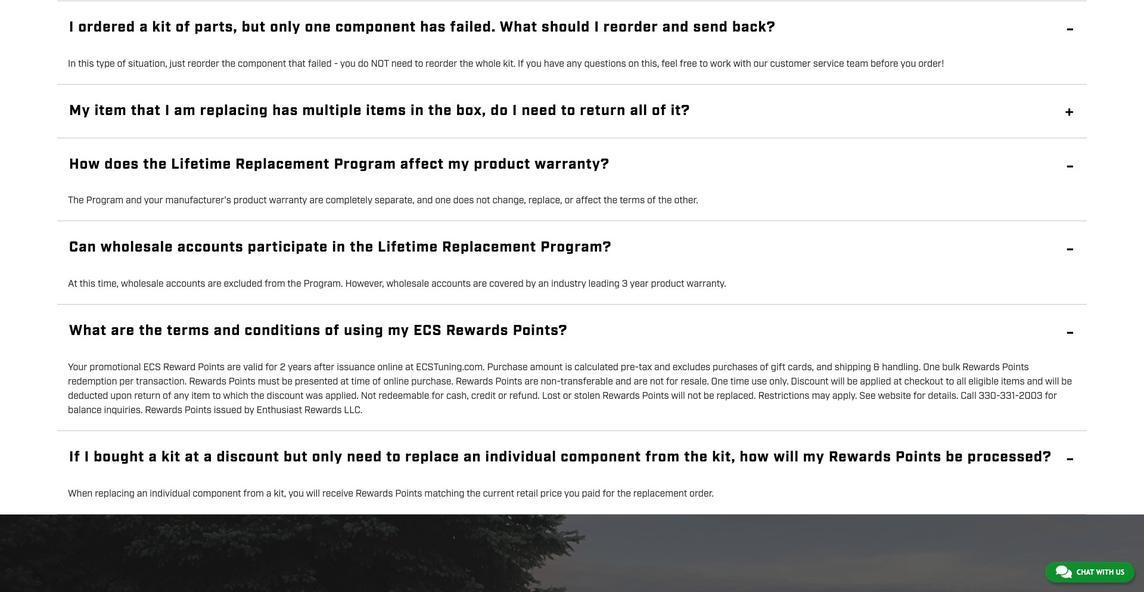 Task type: vqa. For each thing, say whether or not it's contained in the screenshot.
2.5
no



Task type: describe. For each thing, give the bounding box(es) containing it.
when
[[68, 488, 93, 500]]

0 horizontal spatial replacing
[[95, 488, 135, 500]]

and up 'discount'
[[817, 361, 833, 374]]

at this time, wholesale accounts are excluded from the program. however, wholesale accounts are covered by an                         industry leading 3 year product warranty.
[[68, 278, 727, 290]]

transaction.
[[136, 376, 187, 388]]

refund.
[[510, 390, 540, 402]]

for left 2
[[265, 361, 278, 374]]

comments image
[[1056, 565, 1072, 579]]

0 horizontal spatial kit,
[[274, 488, 286, 500]]

with inside chat with us link
[[1097, 568, 1114, 577]]

1 horizontal spatial from
[[265, 278, 285, 290]]

in
[[68, 58, 76, 70]]

chat with us
[[1077, 568, 1125, 577]]

i left bought
[[85, 448, 90, 467]]

1 horizontal spatial lifetime
[[378, 238, 438, 257]]

1 horizontal spatial terms
[[620, 195, 645, 207]]

1 vertical spatial online
[[384, 376, 409, 388]]

and down excluded
[[214, 321, 241, 341]]

0 vertical spatial item
[[95, 101, 127, 120]]

my item that i am replacing has multiple items in the box, do i need to return all of it?
[[69, 101, 691, 120]]

are left valid
[[227, 361, 241, 374]]

and left send
[[663, 18, 689, 37]]

1 horizontal spatial product
[[474, 155, 531, 174]]

cards,
[[788, 361, 814, 374]]

1 vertical spatial has
[[273, 101, 298, 120]]

1 horizontal spatial return
[[580, 101, 626, 120]]

the up however,
[[350, 238, 374, 257]]

points?
[[513, 321, 568, 341]]

bulk
[[943, 361, 961, 374]]

1 horizontal spatial that
[[289, 58, 306, 70]]

ecstuning.com.
[[416, 361, 485, 374]]

work
[[711, 58, 731, 70]]

0 vertical spatial not
[[477, 195, 490, 207]]

paid
[[582, 488, 601, 500]]

the up the 'promotional'
[[139, 321, 163, 341]]

the right paid
[[618, 488, 631, 500]]

discount inside the your promotional ecs reward points are valid for 2 years after issuance online at ecstuning.com. purchase amount is calculated pre-tax and excludes purchases of gift cards, and shipping & handling.  one bulk rewards points redemption per transaction. rewards points must be presented at time of online purchase. rewards points are non-transferable and are not for resale. one time use only. discount will be applied at checkout to all eligible items and will be deducted upon return of any item to which the discount was applied. not redeemable for cash, credit or refund.  lost or stolen rewards points will not be replaced. restrictions may apply. see website for details.  call 330-331-2003 for balance inquiries. rewards points issued by enthusiast rewards llc.
[[267, 390, 304, 402]]

order.
[[690, 488, 714, 500]]

0 vertical spatial but
[[242, 18, 266, 37]]

how
[[69, 155, 100, 174]]

0 horizontal spatial only
[[270, 18, 301, 37]]

0 horizontal spatial one
[[712, 376, 728, 388]]

how does the lifetime replacement program affect my product warranty?
[[69, 155, 610, 174]]

only.
[[770, 376, 789, 388]]

1 horizontal spatial by
[[526, 278, 536, 290]]

issuance
[[337, 361, 375, 374]]

should
[[542, 18, 590, 37]]

of left gift
[[760, 361, 769, 374]]

2003
[[1019, 390, 1043, 402]]

the left whole
[[460, 58, 474, 70]]

0 vertical spatial kit
[[152, 18, 172, 37]]

multiple
[[303, 101, 362, 120]]

1 time from the left
[[351, 376, 370, 388]]

0 horizontal spatial all
[[630, 101, 648, 120]]

for down purchase.
[[432, 390, 444, 402]]

and right separate,
[[417, 195, 433, 207]]

call
[[961, 390, 977, 402]]

issued
[[214, 404, 242, 417]]

0 horizontal spatial lifetime
[[171, 155, 231, 174]]

are down tax
[[634, 376, 648, 388]]

processed?
[[968, 448, 1052, 467]]

any inside the your promotional ecs reward points are valid for 2 years after issuance online at ecstuning.com. purchase amount is calculated pre-tax and excludes purchases of gift cards, and shipping & handling.  one bulk rewards points redemption per transaction. rewards points must be presented at time of online purchase. rewards points are non-transferable and are not for resale. one time use only. discount will be applied at checkout to all eligible items and will be deducted upon return of any item to which the discount was applied. not redeemable for cash, credit or refund.  lost or stolen rewards points will not be replaced. restrictions may apply. see website for details.  call 330-331-2003 for balance inquiries. rewards points issued by enthusiast rewards llc.
[[174, 390, 189, 402]]

redeemable
[[379, 390, 430, 402]]

reward
[[163, 361, 196, 374]]

how
[[740, 448, 770, 467]]

2 horizontal spatial an
[[539, 278, 549, 290]]

matching
[[425, 488, 465, 500]]

replaced.
[[717, 390, 756, 402]]

ordered
[[78, 18, 135, 37]]

the left box,
[[428, 101, 452, 120]]

team
[[847, 58, 869, 70]]

2
[[280, 361, 286, 374]]

wholesale right however,
[[387, 278, 429, 290]]

years
[[288, 361, 312, 374]]

you right -
[[340, 58, 356, 70]]

1 horizontal spatial reorder
[[426, 58, 458, 70]]

0 vertical spatial one
[[924, 361, 940, 374]]

of up the not
[[373, 376, 381, 388]]

this for i
[[78, 58, 94, 70]]

purchase.
[[412, 376, 454, 388]]

apply.
[[833, 390, 858, 402]]

0 vertical spatial my
[[448, 155, 470, 174]]

2 horizontal spatial product
[[651, 278, 685, 290]]

deducted
[[68, 390, 108, 402]]

the down parts,
[[222, 58, 236, 70]]

purchases
[[713, 361, 758, 374]]

0 horizontal spatial what
[[69, 321, 107, 341]]

the program and your manufacturer's product warranty are completely separate, and one does not change, replace, or affect the terms of the other.
[[68, 195, 699, 207]]

pre-
[[621, 361, 639, 374]]

transferable
[[561, 376, 613, 388]]

manufacturer's
[[165, 195, 231, 207]]

to right free
[[700, 58, 708, 70]]

1 vertical spatial replacement
[[442, 238, 537, 257]]

before
[[871, 58, 899, 70]]

0 horizontal spatial my
[[388, 321, 410, 341]]

0 vertical spatial with
[[734, 58, 752, 70]]

0 horizontal spatial affect
[[401, 155, 444, 174]]

use
[[752, 376, 767, 388]]

0 horizontal spatial reorder
[[188, 58, 219, 70]]

0 vertical spatial one
[[305, 18, 331, 37]]

which
[[223, 390, 248, 402]]

situation,
[[128, 58, 167, 70]]

or right replace,
[[565, 195, 574, 207]]

whole
[[476, 58, 501, 70]]

covered
[[489, 278, 524, 290]]

my
[[69, 101, 90, 120]]

box,
[[456, 101, 487, 120]]

for down checkout in the bottom of the page
[[914, 390, 926, 402]]

send
[[694, 18, 728, 37]]

on
[[629, 58, 639, 70]]

website
[[878, 390, 911, 402]]

the up your
[[143, 155, 167, 174]]

this for can
[[80, 278, 95, 290]]

0 vertical spatial do
[[358, 58, 369, 70]]

1 vertical spatial terms
[[167, 321, 210, 341]]

2 vertical spatial my
[[804, 448, 825, 467]]

the left current
[[467, 488, 481, 500]]

warranty.
[[687, 278, 727, 290]]

1 horizontal spatial not
[[650, 376, 664, 388]]

applied
[[860, 376, 892, 388]]

may
[[812, 390, 830, 402]]

applied.
[[325, 390, 359, 402]]

i right should
[[595, 18, 600, 37]]

of right type
[[117, 58, 126, 70]]

at
[[68, 278, 77, 290]]

amount
[[530, 361, 563, 374]]

1 vertical spatial an
[[464, 448, 481, 467]]

not
[[371, 58, 389, 70]]

and right tax
[[655, 361, 671, 374]]

gift
[[771, 361, 786, 374]]

year
[[630, 278, 649, 290]]

shipping
[[835, 361, 872, 374]]

replacement
[[634, 488, 688, 500]]

accounts left excluded
[[166, 278, 205, 290]]

excludes
[[673, 361, 711, 374]]

0 horizontal spatial items
[[366, 101, 407, 120]]

0 horizontal spatial individual
[[150, 488, 190, 500]]

1 horizontal spatial kit,
[[713, 448, 736, 467]]

industry
[[551, 278, 586, 290]]

1 vertical spatial product
[[234, 195, 267, 207]]

feel
[[662, 58, 678, 70]]

0 vertical spatial replacing
[[200, 101, 268, 120]]

wholesale right time,
[[121, 278, 164, 290]]

2 horizontal spatial need
[[522, 101, 557, 120]]

to up 'when replacing an individual component from a kit, you will receive rewards points matching the current retail price you paid for the replacement order.'
[[386, 448, 401, 467]]

to down bulk
[[946, 376, 955, 388]]

0 vertical spatial ecs
[[414, 321, 442, 341]]

promotional
[[90, 361, 141, 374]]

replace,
[[529, 195, 563, 207]]

conditions
[[245, 321, 321, 341]]

retail
[[517, 488, 538, 500]]

am
[[174, 101, 196, 120]]

i left am
[[165, 101, 170, 120]]

of down transaction.
[[163, 390, 172, 402]]

balance
[[68, 404, 102, 417]]

0 vertical spatial need
[[392, 58, 413, 70]]

the left other.
[[658, 195, 672, 207]]

us
[[1116, 568, 1125, 577]]

the down warranty?
[[604, 195, 618, 207]]

2 vertical spatial from
[[243, 488, 264, 500]]

i right box,
[[513, 101, 518, 120]]

type
[[96, 58, 115, 70]]

1 horizontal spatial but
[[284, 448, 308, 467]]

2 horizontal spatial reorder
[[604, 18, 659, 37]]

or right lost
[[563, 390, 572, 402]]



Task type: locate. For each thing, give the bounding box(es) containing it.
replacement up covered
[[442, 238, 537, 257]]

0 horizontal spatial do
[[358, 58, 369, 70]]

all up call
[[957, 376, 967, 388]]

1 vertical spatial one
[[435, 195, 451, 207]]

terms up reward
[[167, 321, 210, 341]]

1 vertical spatial need
[[522, 101, 557, 120]]

1 horizontal spatial only
[[312, 448, 343, 467]]

you left the receive
[[289, 488, 304, 500]]

1 vertical spatial that
[[131, 101, 161, 120]]

replacement up warranty
[[236, 155, 330, 174]]

1 vertical spatial but
[[284, 448, 308, 467]]

product
[[474, 155, 531, 174], [234, 195, 267, 207], [651, 278, 685, 290]]

one up checkout in the bottom of the page
[[924, 361, 940, 374]]

does right how on the left top of page
[[105, 155, 139, 174]]

do right box,
[[491, 101, 509, 120]]

1 horizontal spatial individual
[[486, 448, 557, 467]]

-
[[334, 58, 338, 70]]

kit up 'situation,'
[[152, 18, 172, 37]]

0 vertical spatial individual
[[486, 448, 557, 467]]

chat
[[1077, 568, 1095, 577]]

is
[[565, 361, 572, 374]]

in left box,
[[411, 101, 424, 120]]

0 horizontal spatial not
[[477, 195, 490, 207]]

0 horizontal spatial program
[[86, 195, 124, 207]]

are up the refund.
[[525, 376, 539, 388]]

ecs
[[414, 321, 442, 341], [143, 361, 161, 374]]

1 horizontal spatial an
[[464, 448, 481, 467]]

all
[[630, 101, 648, 120], [957, 376, 967, 388]]

1 vertical spatial does
[[453, 195, 474, 207]]

0 vertical spatial return
[[580, 101, 626, 120]]

terms
[[620, 195, 645, 207], [167, 321, 210, 341]]

0 vertical spatial does
[[105, 155, 139, 174]]

1 horizontal spatial item
[[191, 390, 210, 402]]

terms left other.
[[620, 195, 645, 207]]

0 vertical spatial an
[[539, 278, 549, 290]]

claim image
[[0, 514, 1145, 592]]

1 vertical spatial program
[[86, 195, 124, 207]]

time up replaced.
[[731, 376, 750, 388]]

kit.
[[503, 58, 516, 70]]

replace
[[405, 448, 460, 467]]

the left program.
[[288, 278, 301, 290]]

1 horizontal spatial all
[[957, 376, 967, 388]]

1 vertical spatial my
[[388, 321, 410, 341]]

items
[[366, 101, 407, 120], [1002, 376, 1025, 388]]

and left your
[[126, 195, 142, 207]]

1 vertical spatial return
[[134, 390, 161, 402]]

warranty?
[[535, 155, 610, 174]]

only
[[270, 18, 301, 37], [312, 448, 343, 467]]

0 horizontal spatial that
[[131, 101, 161, 120]]

but right parts,
[[242, 18, 266, 37]]

or right the credit
[[498, 390, 507, 402]]

1 vertical spatial individual
[[150, 488, 190, 500]]

1 horizontal spatial with
[[1097, 568, 1114, 577]]

the inside the your promotional ecs reward points are valid for 2 years after issuance online at ecstuning.com. purchase amount is calculated pre-tax and excludes purchases of gift cards, and shipping & handling.  one bulk rewards points redemption per transaction. rewards points must be presented at time of online purchase. rewards points are non-transferable and are not for resale. one time use only. discount will be applied at checkout to all eligible items and will be deducted upon return of any item to which the discount was applied. not redeemable for cash, credit or refund.  lost or stolen rewards points will not be replaced. restrictions may apply. see website for details.  call 330-331-2003 for balance inquiries. rewards points issued by enthusiast rewards llc.
[[251, 390, 265, 402]]

purchase
[[487, 361, 528, 374]]

tax
[[639, 361, 652, 374]]

when replacing an individual component from a kit, you will receive rewards points matching the current retail price you paid for the replacement order.
[[68, 488, 714, 500]]

llc.
[[344, 404, 363, 417]]

return down questions
[[580, 101, 626, 120]]

for left resale.
[[666, 376, 679, 388]]

do left not
[[358, 58, 369, 70]]

to down have
[[561, 101, 576, 120]]

2 vertical spatial product
[[651, 278, 685, 290]]

1 horizontal spatial my
[[448, 155, 470, 174]]

1 horizontal spatial does
[[453, 195, 474, 207]]

return
[[580, 101, 626, 120], [134, 390, 161, 402]]

if up when
[[69, 448, 80, 467]]

to up issued
[[213, 390, 221, 402]]

checkout
[[905, 376, 944, 388]]

can wholesale accounts participate in the lifetime replacement program?
[[69, 238, 612, 257]]

if i bought a kit at a discount but only need to replace an individual component from the kit, how will my rewards points be processed?
[[69, 448, 1052, 467]]

ecs up the "ecstuning.com."
[[414, 321, 442, 341]]

that left failed
[[289, 58, 306, 70]]

1 vertical spatial if
[[69, 448, 80, 467]]

are right warranty
[[310, 195, 323, 207]]

1 vertical spatial this
[[80, 278, 95, 290]]

or
[[565, 195, 574, 207], [498, 390, 507, 402], [563, 390, 572, 402]]

this right at
[[80, 278, 95, 290]]

using
[[344, 321, 384, 341]]

program right the the
[[86, 195, 124, 207]]

1 vertical spatial only
[[312, 448, 343, 467]]

completely
[[326, 195, 373, 207]]

must
[[258, 376, 280, 388]]

has left failed.
[[420, 18, 446, 37]]

reorder down i ordered a kit of parts, but only one component has failed.  what should i reorder and send back?
[[426, 58, 458, 70]]

1 vertical spatial items
[[1002, 376, 1025, 388]]

cash,
[[446, 390, 469, 402]]

the down the must
[[251, 390, 265, 402]]

items inside the your promotional ecs reward points are valid for 2 years after issuance online at ecstuning.com. purchase amount is calculated pre-tax and excludes purchases of gift cards, and shipping & handling.  one bulk rewards points redemption per transaction. rewards points must be presented at time of online purchase. rewards points are non-transferable and are not for resale. one time use only. discount will be applied at checkout to all eligible items and will be deducted upon return of any item to which the discount was applied. not redeemable for cash, credit or refund.  lost or stolen rewards points will not be replaced. restrictions may apply. see website for details.  call 330-331-2003 for balance inquiries. rewards points issued by enthusiast rewards llc.
[[1002, 376, 1025, 388]]

1 vertical spatial any
[[174, 390, 189, 402]]

that
[[289, 58, 306, 70], [131, 101, 161, 120]]

0 horizontal spatial with
[[734, 58, 752, 70]]

and down "pre-"
[[616, 376, 632, 388]]

for right paid
[[603, 488, 615, 500]]

time
[[351, 376, 370, 388], [731, 376, 750, 388]]

1 horizontal spatial do
[[491, 101, 509, 120]]

0 horizontal spatial return
[[134, 390, 161, 402]]

ecs inside the your promotional ecs reward points are valid for 2 years after issuance online at ecstuning.com. purchase amount is calculated pre-tax and excludes purchases of gift cards, and shipping & handling.  one bulk rewards points redemption per transaction. rewards points must be presented at time of online purchase. rewards points are non-transferable and are not for resale. one time use only. discount will be applied at checkout to all eligible items and will be deducted upon return of any item to which the discount was applied. not redeemable for cash, credit or refund.  lost or stolen rewards points will not be replaced. restrictions may apply. see website for details.  call 330-331-2003 for balance inquiries. rewards points issued by enthusiast rewards llc.
[[143, 361, 161, 374]]

lifetime up at this time, wholesale accounts are excluded from the program. however, wholesale accounts are covered by an                         industry leading 3 year product warranty.
[[378, 238, 438, 257]]

any right have
[[567, 58, 582, 70]]

1 horizontal spatial has
[[420, 18, 446, 37]]

0 horizontal spatial does
[[105, 155, 139, 174]]

1 horizontal spatial items
[[1002, 376, 1025, 388]]

1 vertical spatial one
[[712, 376, 728, 388]]

0 vertical spatial from
[[265, 278, 285, 290]]

your
[[144, 195, 163, 207]]

points
[[198, 361, 225, 374], [1003, 361, 1030, 374], [229, 376, 256, 388], [496, 376, 523, 388], [642, 390, 669, 402], [185, 404, 212, 417], [896, 448, 942, 467], [395, 488, 422, 500]]

item inside the your promotional ecs reward points are valid for 2 years after issuance online at ecstuning.com. purchase amount is calculated pre-tax and excludes purchases of gift cards, and shipping & handling.  one bulk rewards points redemption per transaction. rewards points must be presented at time of online purchase. rewards points are non-transferable and are not for resale. one time use only. discount will be applied at checkout to all eligible items and will be deducted upon return of any item to which the discount was applied. not redeemable for cash, credit or refund.  lost or stolen rewards points will not be replaced. restrictions may apply. see website for details.  call 330-331-2003 for balance inquiries. rewards points issued by enthusiast rewards llc.
[[191, 390, 210, 402]]

back?
[[733, 18, 776, 37]]

1 vertical spatial not
[[650, 376, 664, 388]]

kit
[[152, 18, 172, 37], [162, 448, 181, 467]]

product right the year
[[651, 278, 685, 290]]

leading
[[589, 278, 620, 290]]

1 vertical spatial replacing
[[95, 488, 135, 500]]

1 vertical spatial what
[[69, 321, 107, 341]]

0 horizontal spatial item
[[95, 101, 127, 120]]

the up order.
[[685, 448, 708, 467]]

enthusiast
[[257, 404, 302, 417]]

0 horizontal spatial need
[[347, 448, 382, 467]]

if right "kit."
[[518, 58, 524, 70]]

not down resale.
[[688, 390, 702, 402]]

0 vertical spatial any
[[567, 58, 582, 70]]

inquiries.
[[104, 404, 143, 417]]

2 horizontal spatial from
[[646, 448, 680, 467]]

0 vertical spatial in
[[411, 101, 424, 120]]

0 vertical spatial that
[[289, 58, 306, 70]]

1 horizontal spatial affect
[[576, 195, 602, 207]]

of left it?
[[652, 101, 667, 120]]

item left which
[[191, 390, 210, 402]]

you left order!
[[901, 58, 917, 70]]

that left am
[[131, 101, 161, 120]]

kit, left how
[[713, 448, 736, 467]]

participate
[[248, 238, 328, 257]]

by right covered
[[526, 278, 536, 290]]

0 horizontal spatial time
[[351, 376, 370, 388]]

1 vertical spatial lifetime
[[378, 238, 438, 257]]

accounts down manufacturer's
[[177, 238, 244, 257]]

2 horizontal spatial my
[[804, 448, 825, 467]]

failed
[[308, 58, 332, 70]]

0 vertical spatial replacement
[[236, 155, 330, 174]]

has
[[420, 18, 446, 37], [273, 101, 298, 120]]

can
[[69, 238, 96, 257]]

0 vertical spatial only
[[270, 18, 301, 37]]

affect up separate,
[[401, 155, 444, 174]]

2 vertical spatial need
[[347, 448, 382, 467]]

1 horizontal spatial ecs
[[414, 321, 442, 341]]

discount
[[267, 390, 304, 402], [217, 448, 280, 467]]

0 vertical spatial what
[[500, 18, 538, 37]]

replacing right when
[[95, 488, 135, 500]]

discount up enthusiast
[[267, 390, 304, 402]]

component
[[336, 18, 416, 37], [238, 58, 286, 70], [561, 448, 642, 467], [193, 488, 241, 500]]

not
[[477, 195, 490, 207], [650, 376, 664, 388], [688, 390, 702, 402]]

0 horizontal spatial but
[[242, 18, 266, 37]]

at
[[405, 361, 414, 374], [341, 376, 349, 388], [894, 376, 902, 388], [185, 448, 200, 467]]

of left parts,
[[176, 18, 191, 37]]

0 horizontal spatial replacement
[[236, 155, 330, 174]]

with left us at the right
[[1097, 568, 1114, 577]]

1 horizontal spatial if
[[518, 58, 524, 70]]

wholesale up time,
[[101, 238, 173, 257]]

you
[[340, 58, 356, 70], [526, 58, 542, 70], [901, 58, 917, 70], [289, 488, 304, 500], [565, 488, 580, 500]]

and
[[663, 18, 689, 37], [126, 195, 142, 207], [417, 195, 433, 207], [214, 321, 241, 341], [655, 361, 671, 374], [817, 361, 833, 374], [616, 376, 632, 388], [1027, 376, 1044, 388]]

program up 'completely'
[[334, 155, 396, 174]]

2 horizontal spatial not
[[688, 390, 702, 402]]

0 vertical spatial program
[[334, 155, 396, 174]]

all inside the your promotional ecs reward points are valid for 2 years after issuance online at ecstuning.com. purchase amount is calculated pre-tax and excludes purchases of gift cards, and shipping & handling.  one bulk rewards points redemption per transaction. rewards points must be presented at time of online purchase. rewards points are non-transferable and are not for resale. one time use only. discount will be applied at checkout to all eligible items and will be deducted upon return of any item to which the discount was applied. not redeemable for cash, credit or refund.  lost or stolen rewards points will not be replaced. restrictions may apply. see website for details.  call 330-331-2003 for balance inquiries. rewards points issued by enthusiast rewards llc.
[[957, 376, 967, 388]]

0 horizontal spatial by
[[244, 404, 254, 417]]

was
[[306, 390, 323, 402]]

are left covered
[[473, 278, 487, 290]]

redemption
[[68, 376, 117, 388]]

0 horizontal spatial if
[[69, 448, 80, 467]]

an down bought
[[137, 488, 148, 500]]

331-
[[1001, 390, 1019, 402]]

have
[[544, 58, 565, 70]]

my
[[448, 155, 470, 174], [388, 321, 410, 341], [804, 448, 825, 467]]

1 vertical spatial kit
[[162, 448, 181, 467]]

what up your
[[69, 321, 107, 341]]

eligible
[[969, 376, 999, 388]]

need up 'when replacing an individual component from a kit, you will receive rewards points matching the current retail price you paid for the replacement order.'
[[347, 448, 382, 467]]

0 vertical spatial lifetime
[[171, 155, 231, 174]]

of left other.
[[647, 195, 656, 207]]

affect down warranty?
[[576, 195, 602, 207]]

to down i ordered a kit of parts, but only one component has failed.  what should i reorder and send back?
[[415, 58, 423, 70]]

in this type of situation, just reorder the component that failed - you do not need to reorder the whole kit.  if you have any questions on this, feel free to work with our customer service team before you order!
[[68, 58, 945, 70]]

chat with us link
[[1046, 562, 1135, 582]]

are up the 'promotional'
[[111, 321, 135, 341]]

parts,
[[195, 18, 238, 37]]

1 horizontal spatial one
[[924, 361, 940, 374]]

1 vertical spatial with
[[1097, 568, 1114, 577]]

need right not
[[392, 58, 413, 70]]

0 vertical spatial online
[[377, 361, 403, 374]]

of left using
[[325, 321, 340, 341]]

1 horizontal spatial what
[[500, 18, 538, 37]]

and up 2003
[[1027, 376, 1044, 388]]

&
[[874, 361, 880, 374]]

0 horizontal spatial an
[[137, 488, 148, 500]]

your
[[68, 361, 87, 374]]

excluded
[[224, 278, 262, 290]]

one up failed
[[305, 18, 331, 37]]

are left excluded
[[208, 278, 222, 290]]

you left have
[[526, 58, 542, 70]]

item
[[95, 101, 127, 120], [191, 390, 210, 402]]

0 vertical spatial if
[[518, 58, 524, 70]]

discount down issued
[[217, 448, 280, 467]]

my down box,
[[448, 155, 470, 174]]

one
[[305, 18, 331, 37], [435, 195, 451, 207]]

has left "multiple"
[[273, 101, 298, 120]]

calculated
[[575, 361, 619, 374]]

one right separate,
[[435, 195, 451, 207]]

1 horizontal spatial need
[[392, 58, 413, 70]]

2 time from the left
[[731, 376, 750, 388]]

1 horizontal spatial any
[[567, 58, 582, 70]]

item right the my
[[95, 101, 127, 120]]

1 vertical spatial discount
[[217, 448, 280, 467]]

service
[[814, 58, 845, 70]]

after
[[314, 361, 335, 374]]

0 vertical spatial items
[[366, 101, 407, 120]]

time down issuance on the left bottom of the page
[[351, 376, 370, 388]]

you left paid
[[565, 488, 580, 500]]

the
[[68, 195, 84, 207]]

1 horizontal spatial program
[[334, 155, 396, 174]]

bought
[[94, 448, 145, 467]]

by inside the your promotional ecs reward points are valid for 2 years after issuance online at ecstuning.com. purchase amount is calculated pre-tax and excludes purchases of gift cards, and shipping & handling.  one bulk rewards points redemption per transaction. rewards points must be presented at time of online purchase. rewards points are non-transferable and are not for resale. one time use only. discount will be applied at checkout to all eligible items and will be deducted upon return of any item to which the discount was applied. not redeemable for cash, credit or refund.  lost or stolen rewards points will not be replaced. restrictions may apply. see website for details.  call 330-331-2003 for balance inquiries. rewards points issued by enthusiast rewards llc.
[[244, 404, 254, 417]]

i ordered a kit of parts, but only one component has failed.  what should i reorder and send back?
[[69, 18, 776, 37]]

0 horizontal spatial terms
[[167, 321, 210, 341]]

upon
[[110, 390, 132, 402]]

for right 2003
[[1045, 390, 1058, 402]]

1 vertical spatial in
[[332, 238, 346, 257]]

i left ordered
[[69, 18, 74, 37]]

0 horizontal spatial in
[[332, 238, 346, 257]]

accounts left covered
[[432, 278, 471, 290]]

per
[[119, 376, 134, 388]]

what are the terms and conditions of using my ecs rewards points?
[[69, 321, 568, 341]]

return inside the your promotional ecs reward points are valid for 2 years after issuance online at ecstuning.com. purchase amount is calculated pre-tax and excludes purchases of gift cards, and shipping & handling.  one bulk rewards points redemption per transaction. rewards points must be presented at time of online purchase. rewards points are non-transferable and are not for resale. one time use only. discount will be applied at checkout to all eligible items and will be deducted upon return of any item to which the discount was applied. not redeemable for cash, credit or refund.  lost or stolen rewards points will not be replaced. restrictions may apply. see website for details.  call 330-331-2003 for balance inquiries. rewards points issued by enthusiast rewards llc.
[[134, 390, 161, 402]]

does left change,
[[453, 195, 474, 207]]

but down enthusiast
[[284, 448, 308, 467]]

1 horizontal spatial time
[[731, 376, 750, 388]]

questions
[[585, 58, 626, 70]]

not left change,
[[477, 195, 490, 207]]

1 horizontal spatial one
[[435, 195, 451, 207]]

kit,
[[713, 448, 736, 467], [274, 488, 286, 500]]



